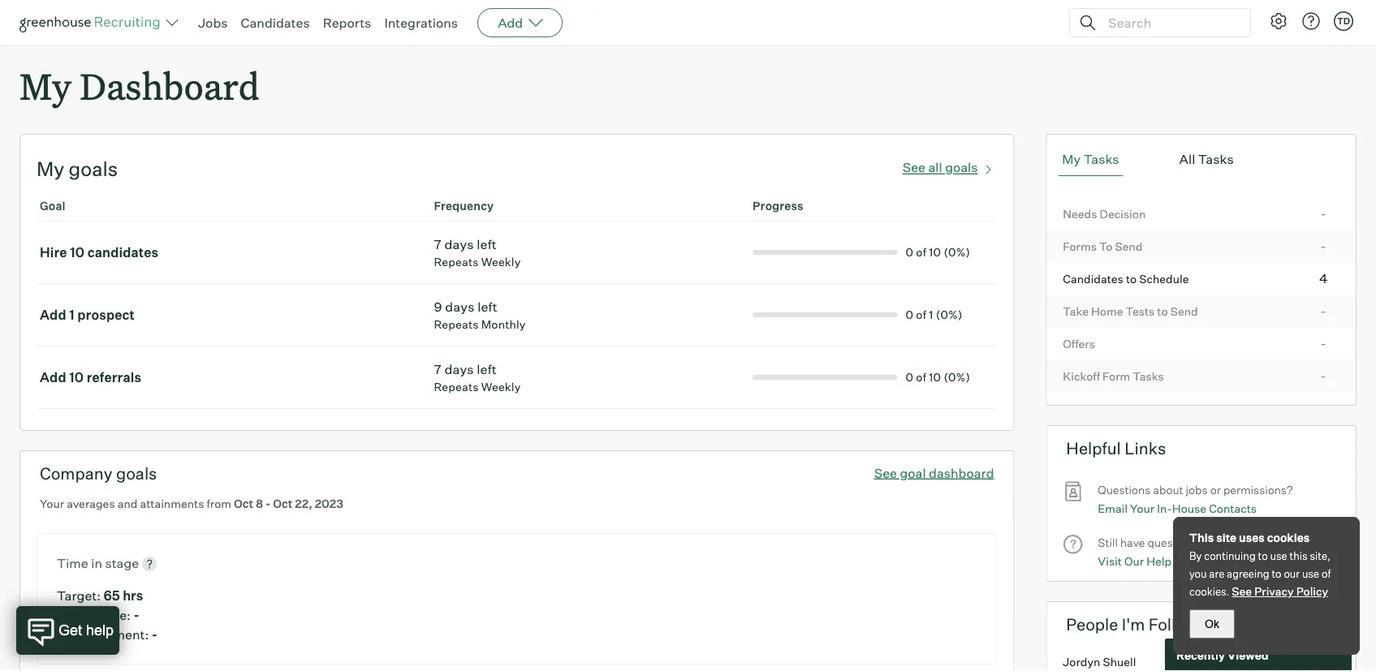Task type: describe. For each thing, give the bounding box(es) containing it.
jobs link
[[198, 15, 228, 31]]

and
[[118, 497, 138, 512]]

candidates
[[87, 245, 159, 261]]

9 days left repeats monthly
[[434, 299, 526, 332]]

our
[[1125, 554, 1145, 569]]

0 for add 1 prospect
[[906, 308, 914, 322]]

8
[[256, 497, 263, 512]]

questions about jobs or permissions? email your in-house contacts
[[1099, 484, 1294, 516]]

goal
[[40, 199, 66, 213]]

days for hire 10 candidates
[[445, 237, 474, 253]]

left for candidates
[[477, 237, 497, 253]]

privacy
[[1255, 585, 1295, 599]]

progress
[[753, 199, 804, 213]]

weekly for add 10 referrals
[[482, 380, 521, 395]]

greenhouse recruiting image
[[19, 13, 166, 32]]

integrations
[[385, 15, 458, 31]]

integrations link
[[385, 15, 458, 31]]

see all goals link
[[903, 156, 998, 176]]

see privacy policy link
[[1233, 585, 1329, 599]]

days for add 1 prospect
[[445, 299, 475, 315]]

my for my goals
[[37, 157, 64, 181]]

9
[[434, 299, 443, 315]]

hire
[[40, 245, 67, 261]]

this
[[1190, 531, 1215, 546]]

kickoff
[[1064, 369, 1101, 384]]

repeats for add 10 referrals
[[434, 380, 479, 395]]

of inside by continuing to use this site, you are agreeing to our use of cookies.
[[1323, 568, 1332, 581]]

to
[[1100, 239, 1113, 254]]

from
[[207, 497, 232, 512]]

reports link
[[323, 15, 372, 31]]

about
[[1154, 484, 1184, 498]]

all tasks button
[[1176, 143, 1239, 176]]

0 horizontal spatial 1
[[69, 307, 75, 323]]

tasks for my tasks
[[1084, 151, 1120, 168]]

in-
[[1158, 502, 1173, 516]]

center
[[1175, 554, 1211, 569]]

recently
[[1177, 648, 1226, 663]]

your averages and attainments from oct 8 - oct 22, 2023
[[40, 497, 344, 512]]

hrs
[[123, 588, 143, 605]]

people i'm following link
[[1047, 602, 1357, 647]]

this site uses cookies
[[1190, 531, 1311, 546]]

schedule
[[1140, 272, 1190, 286]]

10 left referrals on the left bottom
[[69, 370, 84, 386]]

65
[[104, 588, 120, 605]]

goals inside see all goals link
[[946, 160, 979, 176]]

hire 10 candidates
[[40, 245, 159, 261]]

policy
[[1297, 585, 1329, 599]]

viewed
[[1228, 648, 1269, 663]]

needs decision
[[1064, 207, 1146, 221]]

prospect
[[77, 307, 135, 323]]

goals for my goals
[[69, 157, 118, 181]]

kickoff form tasks
[[1064, 369, 1165, 384]]

of for add 10 referrals
[[917, 371, 927, 385]]

continuing
[[1205, 550, 1257, 563]]

jobs
[[1187, 484, 1208, 498]]

email your in-house contacts link
[[1099, 500, 1258, 518]]

add for add 1 prospect
[[40, 307, 66, 323]]

goal
[[900, 465, 927, 481]]

visit
[[1099, 554, 1123, 569]]

following
[[1149, 615, 1222, 635]]

22,
[[295, 497, 313, 512]]

1 horizontal spatial use
[[1303, 568, 1320, 581]]

averages
[[67, 497, 115, 512]]

our
[[1285, 568, 1301, 581]]

jordyn
[[1064, 655, 1101, 669]]

see for my goals
[[903, 160, 926, 176]]

see goal dashboard link
[[875, 465, 995, 481]]

still
[[1099, 536, 1119, 550]]

by continuing to use this site, you are agreeing to our use of cookies.
[[1190, 550, 1332, 599]]

left for referrals
[[477, 362, 497, 378]]

jordyn shuell
[[1064, 655, 1137, 669]]

0 vertical spatial use
[[1271, 550, 1288, 563]]

are
[[1210, 568, 1225, 581]]

attainments
[[140, 497, 204, 512]]

see goal dashboard
[[875, 465, 995, 481]]

contacts
[[1210, 502, 1258, 516]]

site
[[1217, 531, 1237, 546]]

7 days left repeats weekly for hire 10 candidates
[[434, 237, 521, 269]]

by
[[1190, 550, 1203, 563]]

candidates link
[[241, 15, 310, 31]]

jobs
[[198, 15, 228, 31]]

my dashboard
[[19, 62, 260, 110]]

my goals
[[37, 157, 118, 181]]

questions
[[1099, 484, 1151, 498]]

people
[[1067, 615, 1119, 635]]

Search text field
[[1105, 11, 1236, 35]]

take
[[1064, 304, 1089, 319]]

2 oct from the left
[[273, 497, 293, 512]]

still have questions? visit our help center
[[1099, 536, 1211, 569]]

0 for hire 10 candidates
[[906, 245, 914, 260]]

my for my tasks
[[1063, 151, 1081, 168]]

repeats for hire 10 candidates
[[434, 255, 479, 269]]

offers
[[1064, 337, 1096, 351]]

frequency
[[434, 199, 494, 213]]

my tasks button
[[1059, 143, 1124, 176]]

2023
[[315, 497, 344, 512]]

0 horizontal spatial your
[[40, 497, 64, 512]]

1 vertical spatial send
[[1171, 304, 1199, 319]]

see for company goals
[[875, 465, 898, 481]]

configure image
[[1270, 11, 1289, 31]]

helpful
[[1067, 439, 1122, 459]]

10 right the hire
[[70, 245, 85, 261]]

agreeing
[[1228, 568, 1270, 581]]



Task type: vqa. For each thing, say whether or not it's contained in the screenshot.
Oct to the right
yes



Task type: locate. For each thing, give the bounding box(es) containing it.
1 vertical spatial candidates
[[1064, 272, 1124, 286]]

ok
[[1206, 618, 1220, 631]]

days down frequency
[[445, 237, 474, 253]]

of
[[917, 245, 927, 260], [917, 308, 927, 322], [917, 371, 927, 385], [1323, 568, 1332, 581]]

1 vertical spatial progress bar
[[753, 313, 898, 318]]

or
[[1211, 484, 1222, 498]]

0 of 10 (0%)
[[906, 245, 971, 260], [906, 371, 971, 385]]

1 vertical spatial repeats
[[434, 318, 479, 332]]

my
[[19, 62, 71, 110], [1063, 151, 1081, 168], [37, 157, 64, 181], [57, 608, 75, 624], [57, 627, 75, 644]]

see all goals
[[903, 160, 979, 176]]

0 horizontal spatial see
[[875, 465, 898, 481]]

use up "policy"
[[1303, 568, 1320, 581]]

2 vertical spatial see
[[1233, 585, 1253, 599]]

average:
[[78, 608, 131, 624]]

days for add 10 referrals
[[445, 362, 474, 378]]

to up the take home tests to send
[[1127, 272, 1137, 286]]

your down company
[[40, 497, 64, 512]]

send down schedule
[[1171, 304, 1199, 319]]

0 vertical spatial repeats
[[434, 255, 479, 269]]

1 vertical spatial weekly
[[482, 380, 521, 395]]

time in
[[57, 556, 105, 572]]

0 horizontal spatial tasks
[[1084, 151, 1120, 168]]

(0%)
[[944, 245, 971, 260], [936, 308, 963, 322], [944, 371, 971, 385]]

decision
[[1100, 207, 1146, 221]]

weekly down the monthly
[[482, 380, 521, 395]]

progress bar for referrals
[[753, 375, 898, 380]]

7
[[434, 237, 442, 253], [434, 362, 442, 378]]

7 down 9
[[434, 362, 442, 378]]

ok button
[[1190, 610, 1236, 639]]

progress bar for prospect
[[753, 313, 898, 318]]

1 0 of 10 (0%) from the top
[[906, 245, 971, 260]]

repeats for add 1 prospect
[[434, 318, 479, 332]]

jordyn shuell link
[[1047, 647, 1357, 672]]

questions?
[[1148, 536, 1206, 550]]

1 horizontal spatial 1
[[930, 308, 934, 322]]

7 days left repeats weekly down the monthly
[[434, 362, 521, 395]]

this
[[1291, 550, 1308, 563]]

repeats down 9 days left repeats monthly
[[434, 380, 479, 395]]

add 10 referrals
[[40, 370, 142, 386]]

0 of 1 (0%)
[[906, 308, 963, 322]]

0
[[906, 245, 914, 260], [906, 308, 914, 322], [906, 371, 914, 385]]

candidates down forms to send
[[1064, 272, 1124, 286]]

progress bar for candidates
[[753, 250, 898, 255]]

have
[[1121, 536, 1146, 550]]

2 vertical spatial add
[[40, 370, 66, 386]]

2 progress bar from the top
[[753, 313, 898, 318]]

candidates for candidates to schedule
[[1064, 272, 1124, 286]]

reports
[[323, 15, 372, 31]]

recently viewed
[[1177, 648, 1269, 663]]

my inside button
[[1063, 151, 1081, 168]]

0 vertical spatial progress bar
[[753, 250, 898, 255]]

add
[[498, 15, 523, 31], [40, 307, 66, 323], [40, 370, 66, 386]]

1 vertical spatial add
[[40, 307, 66, 323]]

10 up "0 of 1 (0%)"
[[930, 245, 942, 260]]

use left this
[[1271, 550, 1288, 563]]

0 vertical spatial (0%)
[[944, 245, 971, 260]]

tasks up needs decision
[[1084, 151, 1120, 168]]

1 vertical spatial use
[[1303, 568, 1320, 581]]

2 weekly from the top
[[482, 380, 521, 395]]

1 horizontal spatial your
[[1131, 502, 1155, 516]]

left inside 9 days left repeats monthly
[[478, 299, 498, 315]]

1 7 days left repeats weekly from the top
[[434, 237, 521, 269]]

0 of 10 (0%) down "0 of 1 (0%)"
[[906, 371, 971, 385]]

candidates right jobs at the top
[[241, 15, 310, 31]]

2 vertical spatial repeats
[[434, 380, 479, 395]]

7 down frequency
[[434, 237, 442, 253]]

your inside questions about jobs or permissions? email your in-house contacts
[[1131, 502, 1155, 516]]

weekly up 9 days left repeats monthly
[[482, 255, 521, 269]]

oct left 22,
[[273, 497, 293, 512]]

attainment:
[[78, 627, 149, 644]]

goals
[[69, 157, 118, 181], [946, 160, 979, 176], [116, 464, 157, 484]]

1 vertical spatial left
[[478, 299, 498, 315]]

1 horizontal spatial see
[[903, 160, 926, 176]]

0 vertical spatial 7
[[434, 237, 442, 253]]

td
[[1338, 15, 1351, 26]]

add 1 prospect
[[40, 307, 135, 323]]

to right tests
[[1158, 304, 1169, 319]]

0 of 10 (0%) for hire 10 candidates
[[906, 245, 971, 260]]

1 vertical spatial 0 of 10 (0%)
[[906, 371, 971, 385]]

left down frequency
[[477, 237, 497, 253]]

1 horizontal spatial oct
[[273, 497, 293, 512]]

repeats up 9
[[434, 255, 479, 269]]

tasks
[[1084, 151, 1120, 168], [1199, 151, 1235, 168], [1134, 369, 1165, 384]]

1 horizontal spatial send
[[1171, 304, 1199, 319]]

0 vertical spatial 0
[[906, 245, 914, 260]]

1 vertical spatial 0
[[906, 308, 914, 322]]

my for my dashboard
[[19, 62, 71, 110]]

0 of 10 (0%) up "0 of 1 (0%)"
[[906, 245, 971, 260]]

helpful links
[[1067, 439, 1167, 459]]

oct left 8
[[234, 497, 254, 512]]

2 vertical spatial (0%)
[[944, 371, 971, 385]]

use
[[1271, 550, 1288, 563], [1303, 568, 1320, 581]]

2 0 of 10 (0%) from the top
[[906, 371, 971, 385]]

days inside 9 days left repeats monthly
[[445, 299, 475, 315]]

tab list containing my tasks
[[1059, 143, 1345, 176]]

7 days left repeats weekly down frequency
[[434, 237, 521, 269]]

add button
[[478, 8, 563, 37]]

all
[[1180, 151, 1196, 168]]

(0%) for add 1 prospect
[[936, 308, 963, 322]]

1 vertical spatial 7 days left repeats weekly
[[434, 362, 521, 395]]

left up the monthly
[[478, 299, 498, 315]]

1 7 from the top
[[434, 237, 442, 253]]

2 horizontal spatial see
[[1233, 585, 1253, 599]]

your left the in-
[[1131, 502, 1155, 516]]

dashboard
[[929, 465, 995, 481]]

repeats down 9
[[434, 318, 479, 332]]

progress bar
[[753, 250, 898, 255], [753, 313, 898, 318], [753, 375, 898, 380]]

0 vertical spatial add
[[498, 15, 523, 31]]

tasks inside all tasks button
[[1199, 151, 1235, 168]]

1 horizontal spatial candidates
[[1064, 272, 1124, 286]]

3 progress bar from the top
[[753, 375, 898, 380]]

2 repeats from the top
[[434, 318, 479, 332]]

add inside popup button
[[498, 15, 523, 31]]

0 of 10 (0%) for add 10 referrals
[[906, 371, 971, 385]]

in
[[91, 556, 102, 572]]

time
[[57, 556, 88, 572]]

cookies.
[[1190, 586, 1230, 599]]

of for hire 10 candidates
[[917, 245, 927, 260]]

1 progress bar from the top
[[753, 250, 898, 255]]

tests
[[1126, 304, 1155, 319]]

house
[[1173, 502, 1207, 516]]

all tasks
[[1180, 151, 1235, 168]]

2 7 from the top
[[434, 362, 442, 378]]

(0%) for hire 10 candidates
[[944, 245, 971, 260]]

2 vertical spatial left
[[477, 362, 497, 378]]

0 vertical spatial 0 of 10 (0%)
[[906, 245, 971, 260]]

0 vertical spatial candidates
[[241, 15, 310, 31]]

0 vertical spatial weekly
[[482, 255, 521, 269]]

shuell
[[1104, 655, 1137, 669]]

site,
[[1311, 550, 1331, 563]]

see privacy policy
[[1233, 585, 1329, 599]]

take home tests to send
[[1064, 304, 1199, 319]]

0 vertical spatial see
[[903, 160, 926, 176]]

permissions?
[[1224, 484, 1294, 498]]

add for add 10 referrals
[[40, 370, 66, 386]]

tab list
[[1059, 143, 1345, 176]]

tasks for all tasks
[[1199, 151, 1235, 168]]

to left our
[[1273, 568, 1282, 581]]

left down the monthly
[[477, 362, 497, 378]]

0 vertical spatial 7 days left repeats weekly
[[434, 237, 521, 269]]

1 repeats from the top
[[434, 255, 479, 269]]

1 0 from the top
[[906, 245, 914, 260]]

(0%) for add 10 referrals
[[944, 371, 971, 385]]

-
[[1321, 205, 1327, 222], [1321, 238, 1327, 254], [1321, 303, 1327, 319], [1321, 335, 1327, 352], [1321, 368, 1327, 384], [266, 497, 271, 512], [134, 608, 139, 624], [152, 627, 158, 644]]

i'm
[[1123, 615, 1146, 635]]

3 0 from the top
[[906, 371, 914, 385]]

my tasks
[[1063, 151, 1120, 168]]

of for add 1 prospect
[[917, 308, 927, 322]]

home
[[1092, 304, 1124, 319]]

tasks right all at top right
[[1199, 151, 1235, 168]]

2 horizontal spatial tasks
[[1199, 151, 1235, 168]]

form
[[1103, 369, 1131, 384]]

send right to
[[1116, 239, 1143, 254]]

2 vertical spatial days
[[445, 362, 474, 378]]

0 for add 10 referrals
[[906, 371, 914, 385]]

tasks inside my tasks button
[[1084, 151, 1120, 168]]

1 weekly from the top
[[482, 255, 521, 269]]

goals for company goals
[[116, 464, 157, 484]]

days down 9 days left repeats monthly
[[445, 362, 474, 378]]

10 down "0 of 1 (0%)"
[[930, 371, 942, 385]]

0 horizontal spatial candidates
[[241, 15, 310, 31]]

company
[[40, 464, 113, 484]]

7 for add 10 referrals
[[434, 362, 442, 378]]

cookies
[[1268, 531, 1311, 546]]

3 repeats from the top
[[434, 380, 479, 395]]

to
[[1127, 272, 1137, 286], [1158, 304, 1169, 319], [1259, 550, 1269, 563], [1273, 568, 1282, 581]]

help
[[1147, 554, 1172, 569]]

0 vertical spatial days
[[445, 237, 474, 253]]

dashboard
[[80, 62, 260, 110]]

see left goal
[[875, 465, 898, 481]]

repeats
[[434, 255, 479, 269], [434, 318, 479, 332], [434, 380, 479, 395]]

people i'm following
[[1067, 615, 1222, 635]]

visit our help center link
[[1099, 553, 1211, 571]]

1 oct from the left
[[234, 497, 254, 512]]

tasks right form
[[1134, 369, 1165, 384]]

7 for hire 10 candidates
[[434, 237, 442, 253]]

weekly
[[482, 255, 521, 269], [482, 380, 521, 395]]

1 vertical spatial (0%)
[[936, 308, 963, 322]]

2 0 from the top
[[906, 308, 914, 322]]

left for prospect
[[478, 299, 498, 315]]

candidates for candidates
[[241, 15, 310, 31]]

repeats inside 9 days left repeats monthly
[[434, 318, 479, 332]]

0 horizontal spatial send
[[1116, 239, 1143, 254]]

to down the uses
[[1259, 550, 1269, 563]]

1 vertical spatial 7
[[434, 362, 442, 378]]

td button
[[1335, 11, 1354, 31]]

see down agreeing
[[1233, 585, 1253, 599]]

2 7 days left repeats weekly from the top
[[434, 362, 521, 395]]

0 vertical spatial left
[[477, 237, 497, 253]]

forms to send
[[1064, 239, 1143, 254]]

2 vertical spatial progress bar
[[753, 375, 898, 380]]

stage
[[105, 556, 139, 572]]

0 horizontal spatial use
[[1271, 550, 1288, 563]]

monthly
[[482, 318, 526, 332]]

target: 65 hrs my average: - my attainment: -
[[57, 588, 158, 644]]

days right 9
[[445, 299, 475, 315]]

days
[[445, 237, 474, 253], [445, 299, 475, 315], [445, 362, 474, 378]]

7 days left repeats weekly
[[434, 237, 521, 269], [434, 362, 521, 395]]

add for add
[[498, 15, 523, 31]]

2 vertical spatial 0
[[906, 371, 914, 385]]

7 days left repeats weekly for add 10 referrals
[[434, 362, 521, 395]]

4
[[1320, 270, 1329, 287]]

weekly for hire 10 candidates
[[482, 255, 521, 269]]

1 vertical spatial see
[[875, 465, 898, 481]]

1 horizontal spatial tasks
[[1134, 369, 1165, 384]]

1 vertical spatial days
[[445, 299, 475, 315]]

candidates
[[241, 15, 310, 31], [1064, 272, 1124, 286]]

see left "all"
[[903, 160, 926, 176]]

0 horizontal spatial oct
[[234, 497, 254, 512]]

0 vertical spatial send
[[1116, 239, 1143, 254]]



